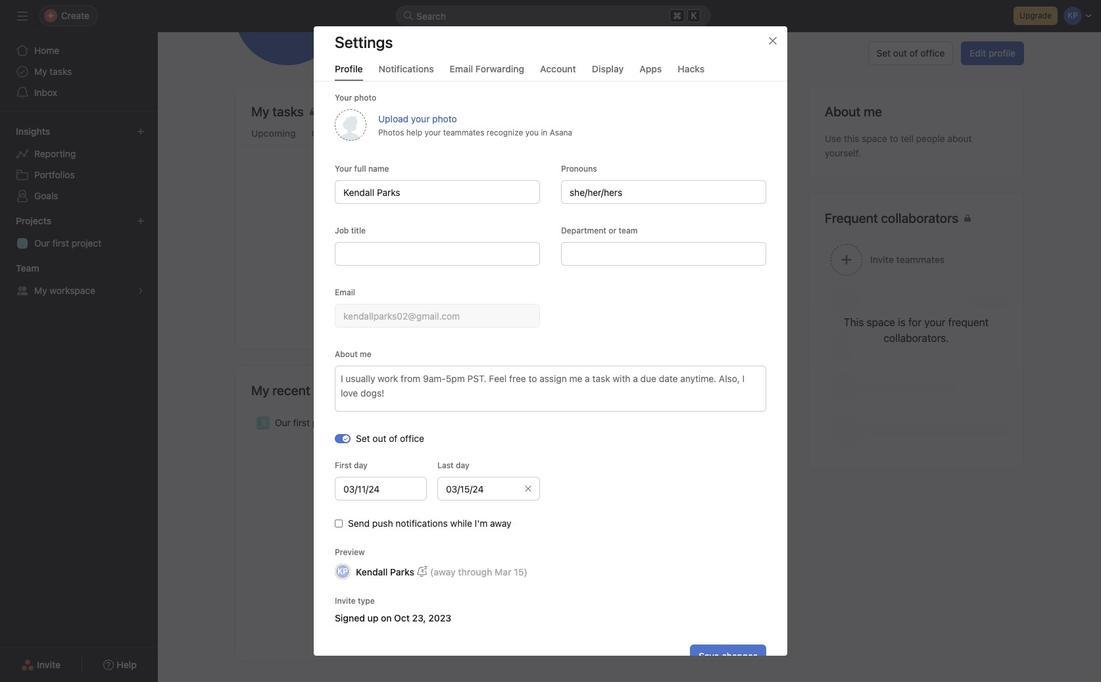 Task type: vqa. For each thing, say whether or not it's contained in the screenshot.
the Your for Your photo
yes



Task type: describe. For each thing, give the bounding box(es) containing it.
out inside button
[[894, 47, 908, 59]]

global element
[[0, 32, 158, 111]]

upload your photo photos help your teammates recognize you in asana
[[378, 113, 573, 137]]

about me
[[825, 104, 883, 119]]

upload
[[378, 113, 409, 124]]

2:14pm local time
[[375, 22, 449, 33]]

(away through mar 15)
[[430, 566, 528, 578]]

upload your photo button
[[378, 113, 457, 124]]

0 vertical spatial photo
[[354, 93, 377, 103]]

0 horizontal spatial out
[[373, 433, 387, 444]]

profile
[[989, 47, 1016, 59]]

k
[[692, 11, 697, 21]]

portfolios link
[[8, 165, 150, 186]]

last
[[438, 461, 454, 471]]

recognize
[[487, 127, 523, 137]]

edit profile
[[970, 47, 1016, 59]]

set out of office switch
[[335, 434, 351, 443]]

1 vertical spatial your
[[425, 127, 441, 137]]

push
[[372, 518, 393, 529]]

hacks button
[[678, 63, 705, 81]]

notifications
[[396, 518, 448, 529]]

you
[[526, 127, 539, 137]]

inbox link
[[8, 82, 150, 103]]

I usually work from 9am-5pm PST. Feel free to assign me a task with a due date anytime. Also, I love dogs! text field
[[335, 366, 767, 412]]

our inside projects element
[[34, 238, 50, 249]]

local
[[409, 22, 428, 33]]

upcoming
[[251, 128, 296, 139]]

our first project inside projects element
[[34, 238, 101, 249]]

to
[[890, 133, 899, 144]]

job title
[[335, 226, 366, 236]]

apps button
[[640, 63, 662, 81]]

use
[[825, 133, 842, 144]]

my tasks
[[251, 104, 304, 119]]

portfolios
[[34, 169, 75, 180]]

settings
[[335, 33, 393, 51]]

parks
[[390, 566, 415, 578]]

my for my workspace
[[34, 285, 47, 296]]

your for your photo
[[335, 164, 352, 174]]

about
[[948, 133, 973, 144]]

send
[[348, 518, 370, 529]]

teams element
[[0, 257, 158, 304]]

forwarding
[[476, 63, 525, 74]]

while
[[451, 518, 473, 529]]

my for my recent projects
[[251, 383, 270, 398]]

2:14pm
[[375, 22, 406, 33]]

recent projects
[[273, 383, 362, 398]]

1 vertical spatial set
[[356, 433, 370, 444]]

first
[[335, 461, 352, 471]]

kendall
[[356, 566, 388, 578]]

1 horizontal spatial our
[[275, 417, 291, 429]]

upcoming button
[[251, 128, 296, 145]]

my tasks link
[[251, 103, 771, 124]]

time
[[431, 22, 449, 33]]

email forwarding button
[[450, 63, 525, 81]]

job
[[335, 226, 349, 236]]

signed
[[335, 613, 365, 624]]

display
[[592, 63, 624, 74]]

kendallparks02@gmail.com
[[470, 22, 587, 33]]

apps
[[640, 63, 662, 74]]

first day
[[335, 461, 368, 471]]

overdue (11)
[[312, 128, 367, 139]]

help
[[407, 127, 423, 137]]

display button
[[592, 63, 624, 81]]

my tasks
[[34, 66, 72, 77]]

my tasks link
[[8, 61, 150, 82]]

full
[[354, 164, 366, 174]]

team
[[619, 226, 638, 236]]

Third-person pronouns (e.g. she/her/hers) text field
[[561, 180, 767, 204]]

1 vertical spatial our first project
[[275, 417, 342, 429]]

list image
[[259, 419, 267, 427]]

my recent projects
[[251, 383, 362, 398]]

kp
[[338, 567, 348, 577]]

1 vertical spatial first
[[293, 417, 310, 429]]

home
[[34, 45, 59, 56]]

overdue (11) button
[[312, 128, 367, 145]]

set out of office button
[[869, 41, 954, 65]]

upgrade button
[[1014, 7, 1058, 25]]

on
[[381, 613, 392, 624]]

department
[[561, 226, 607, 236]]

account
[[541, 63, 577, 74]]

title
[[351, 226, 366, 236]]

email for email
[[335, 288, 355, 298]]

overdue
[[312, 128, 349, 139]]

photos
[[378, 127, 404, 137]]

account button
[[541, 63, 577, 81]]

tasks
[[50, 66, 72, 77]]

invite button
[[13, 654, 69, 677]]

completed
[[383, 128, 430, 139]]

use this space to tell people about yourself.
[[825, 133, 973, 159]]

hacks
[[678, 63, 705, 74]]



Task type: locate. For each thing, give the bounding box(es) containing it.
1 horizontal spatial of
[[910, 47, 919, 59]]

1 vertical spatial set out of office
[[356, 433, 424, 444]]

None text field
[[335, 180, 540, 204], [335, 304, 540, 328], [335, 477, 427, 501], [335, 180, 540, 204], [335, 304, 540, 328], [335, 477, 427, 501]]

15)
[[514, 566, 528, 578]]

invite for invite type signed up on oct 23, 2023
[[335, 596, 356, 606]]

day for first day
[[354, 461, 368, 471]]

kendall parks
[[356, 566, 415, 578]]

our first project link
[[8, 233, 150, 254], [236, 411, 787, 436]]

my up list icon
[[251, 383, 270, 398]]

0 vertical spatial my
[[34, 66, 47, 77]]

type
[[358, 596, 375, 606]]

my workspace link
[[8, 280, 150, 301]]

1 vertical spatial our first project link
[[236, 411, 787, 436]]

our first project link inside projects element
[[8, 233, 150, 254]]

this
[[844, 133, 860, 144]]

asana
[[550, 127, 573, 137]]

(11)
[[351, 128, 367, 139]]

⌘
[[674, 10, 682, 21]]

me
[[360, 350, 372, 359]]

0 vertical spatial our
[[34, 238, 50, 249]]

our right list icon
[[275, 417, 291, 429]]

of
[[910, 47, 919, 59], [389, 433, 398, 444]]

office inside button
[[921, 47, 945, 59]]

email
[[450, 63, 473, 74], [335, 288, 355, 298]]

edit
[[970, 47, 987, 59]]

2 day from the left
[[456, 461, 470, 471]]

invite type signed up on oct 23, 2023
[[335, 596, 452, 624]]

my workspace
[[34, 285, 95, 296]]

first up teams element
[[52, 238, 69, 249]]

about me
[[335, 350, 372, 359]]

edit profile button
[[962, 41, 1025, 65]]

pronouns
[[561, 164, 598, 174]]

teammates
[[443, 127, 485, 137]]

goals link
[[8, 186, 150, 207]]

23,
[[412, 613, 426, 624]]

1 horizontal spatial day
[[456, 461, 470, 471]]

notifications
[[379, 63, 434, 74]]

0 horizontal spatial of
[[389, 433, 398, 444]]

profile button
[[335, 63, 363, 81]]

1 your from the top
[[335, 93, 352, 103]]

1 vertical spatial your
[[335, 164, 352, 174]]

preview
[[335, 548, 365, 558]]

space
[[862, 133, 888, 144]]

of inside 'set out of office' button
[[910, 47, 919, 59]]

None text field
[[335, 242, 540, 266], [561, 242, 767, 266], [335, 242, 540, 266], [561, 242, 767, 266]]

profile
[[335, 63, 363, 74]]

1 horizontal spatial our first project
[[275, 417, 342, 429]]

email left forwarding in the left top of the page
[[450, 63, 473, 74]]

your photo
[[335, 93, 377, 103]]

hide sidebar image
[[17, 11, 28, 21]]

first down my recent projects
[[293, 417, 310, 429]]

0 vertical spatial our first project link
[[8, 233, 150, 254]]

close image
[[768, 36, 779, 46]]

notifications button
[[379, 63, 434, 81]]

email up about on the bottom left
[[335, 288, 355, 298]]

upload new photo image
[[335, 109, 367, 141]]

completed button
[[383, 128, 430, 145]]

day right last
[[456, 461, 470, 471]]

reporting
[[34, 148, 76, 159]]

reporting link
[[8, 143, 150, 165]]

0 vertical spatial project
[[72, 238, 101, 249]]

0 horizontal spatial set out of office
[[356, 433, 424, 444]]

email forwarding
[[450, 63, 525, 74]]

1 vertical spatial out
[[373, 433, 387, 444]]

home link
[[8, 40, 150, 61]]

0 horizontal spatial first
[[52, 238, 69, 249]]

project up teams element
[[72, 238, 101, 249]]

1 vertical spatial office
[[400, 433, 424, 444]]

0 horizontal spatial our first project link
[[8, 233, 150, 254]]

2 vertical spatial my
[[251, 383, 270, 398]]

Optional text field
[[438, 477, 540, 501]]

kendallparks02@gmail.com link
[[470, 20, 587, 35]]

your
[[335, 93, 352, 103], [335, 164, 352, 174]]

your for settings
[[335, 93, 352, 103]]

0 vertical spatial your
[[411, 113, 430, 124]]

yourself.
[[825, 147, 862, 159]]

0 horizontal spatial project
[[72, 238, 101, 249]]

people
[[917, 133, 946, 144]]

1 horizontal spatial email
[[450, 63, 473, 74]]

0 horizontal spatial our
[[34, 238, 50, 249]]

1 horizontal spatial first
[[293, 417, 310, 429]]

set out of office
[[877, 47, 945, 59], [356, 433, 424, 444]]

1 horizontal spatial project
[[312, 417, 342, 429]]

oct
[[394, 613, 410, 624]]

your full name
[[335, 164, 389, 174]]

1 day from the left
[[354, 461, 368, 471]]

0 vertical spatial of
[[910, 47, 919, 59]]

our first project
[[34, 238, 101, 249], [275, 417, 342, 429]]

first inside projects element
[[52, 238, 69, 249]]

photo
[[354, 93, 377, 103], [433, 113, 457, 124]]

1 horizontal spatial office
[[921, 47, 945, 59]]

my inside my workspace link
[[34, 285, 47, 296]]

Send push notifications while I'm away checkbox
[[335, 520, 343, 528]]

1 vertical spatial of
[[389, 433, 398, 444]]

through
[[458, 566, 493, 578]]

1 horizontal spatial out
[[894, 47, 908, 59]]

goals
[[34, 190, 58, 201]]

your right help
[[425, 127, 441, 137]]

(away
[[430, 566, 456, 578]]

our first project down my recent projects
[[275, 417, 342, 429]]

invite inside button
[[37, 660, 61, 671]]

1 vertical spatial email
[[335, 288, 355, 298]]

my
[[34, 66, 47, 77], [34, 285, 47, 296], [251, 383, 270, 398]]

0 vertical spatial your
[[335, 93, 352, 103]]

your up help
[[411, 113, 430, 124]]

first
[[52, 238, 69, 249], [293, 417, 310, 429]]

out
[[894, 47, 908, 59], [373, 433, 387, 444]]

0 horizontal spatial email
[[335, 288, 355, 298]]

1 vertical spatial invite
[[37, 660, 61, 671]]

day right first at bottom left
[[354, 461, 368, 471]]

1 vertical spatial our
[[275, 417, 291, 429]]

0 horizontal spatial our first project
[[34, 238, 101, 249]]

2 your from the top
[[335, 164, 352, 174]]

insights element
[[0, 120, 158, 209]]

1 horizontal spatial our first project link
[[236, 411, 787, 436]]

photo inside the upload your photo photos help your teammates recognize you in asana
[[433, 113, 457, 124]]

i'm
[[475, 518, 488, 529]]

photo up teammates
[[433, 113, 457, 124]]

0 vertical spatial first
[[52, 238, 69, 249]]

of right set out of office switch
[[389, 433, 398, 444]]

insights
[[16, 126, 50, 137]]

1 vertical spatial my
[[34, 285, 47, 296]]

our first project up teams element
[[34, 238, 101, 249]]

your down profile button
[[335, 93, 352, 103]]

last day
[[438, 461, 470, 471]]

invite inside invite type signed up on oct 23, 2023
[[335, 596, 356, 606]]

0 vertical spatial set out of office
[[877, 47, 945, 59]]

day for last day
[[456, 461, 470, 471]]

about
[[335, 350, 358, 359]]

up
[[368, 613, 379, 624]]

1 horizontal spatial invite
[[335, 596, 356, 606]]

day
[[354, 461, 368, 471], [456, 461, 470, 471]]

prominent image
[[403, 11, 414, 21]]

my for my tasks
[[34, 66, 47, 77]]

1 horizontal spatial set
[[877, 47, 891, 59]]

set inside 'set out of office' button
[[877, 47, 891, 59]]

inbox
[[34, 87, 57, 98]]

my inside my tasks link
[[34, 66, 47, 77]]

in
[[541, 127, 548, 137]]

0 horizontal spatial set
[[356, 433, 370, 444]]

of left 'edit'
[[910, 47, 919, 59]]

my left tasks
[[34, 66, 47, 77]]

our down goals
[[34, 238, 50, 249]]

1 vertical spatial photo
[[433, 113, 457, 124]]

office
[[921, 47, 945, 59], [400, 433, 424, 444]]

0 vertical spatial our first project
[[34, 238, 101, 249]]

my left workspace
[[34, 285, 47, 296]]

email for email forwarding
[[450, 63, 473, 74]]

0 horizontal spatial photo
[[354, 93, 377, 103]]

mar
[[495, 566, 512, 578]]

1 horizontal spatial set out of office
[[877, 47, 945, 59]]

0 horizontal spatial invite
[[37, 660, 61, 671]]

or
[[609, 226, 617, 236]]

projects element
[[0, 209, 158, 257]]

tell
[[901, 133, 914, 144]]

clear date image
[[525, 485, 533, 493]]

email inside the email forwarding button
[[450, 63, 473, 74]]

0 vertical spatial out
[[894, 47, 908, 59]]

your
[[411, 113, 430, 124], [425, 127, 441, 137]]

0 vertical spatial invite
[[335, 596, 356, 606]]

0 vertical spatial office
[[921, 47, 945, 59]]

1 vertical spatial project
[[312, 417, 342, 429]]

photo down profile button
[[354, 93, 377, 103]]

project up set out of office switch
[[312, 417, 342, 429]]

0 vertical spatial email
[[450, 63, 473, 74]]

invite for invite
[[37, 660, 61, 671]]

your left "full"
[[335, 164, 352, 174]]

0 vertical spatial set
[[877, 47, 891, 59]]

department or team
[[561, 226, 638, 236]]

0 horizontal spatial day
[[354, 461, 368, 471]]

1 horizontal spatial photo
[[433, 113, 457, 124]]

set out of office inside button
[[877, 47, 945, 59]]

0 horizontal spatial office
[[400, 433, 424, 444]]

frequent collaborators
[[825, 211, 959, 226]]



